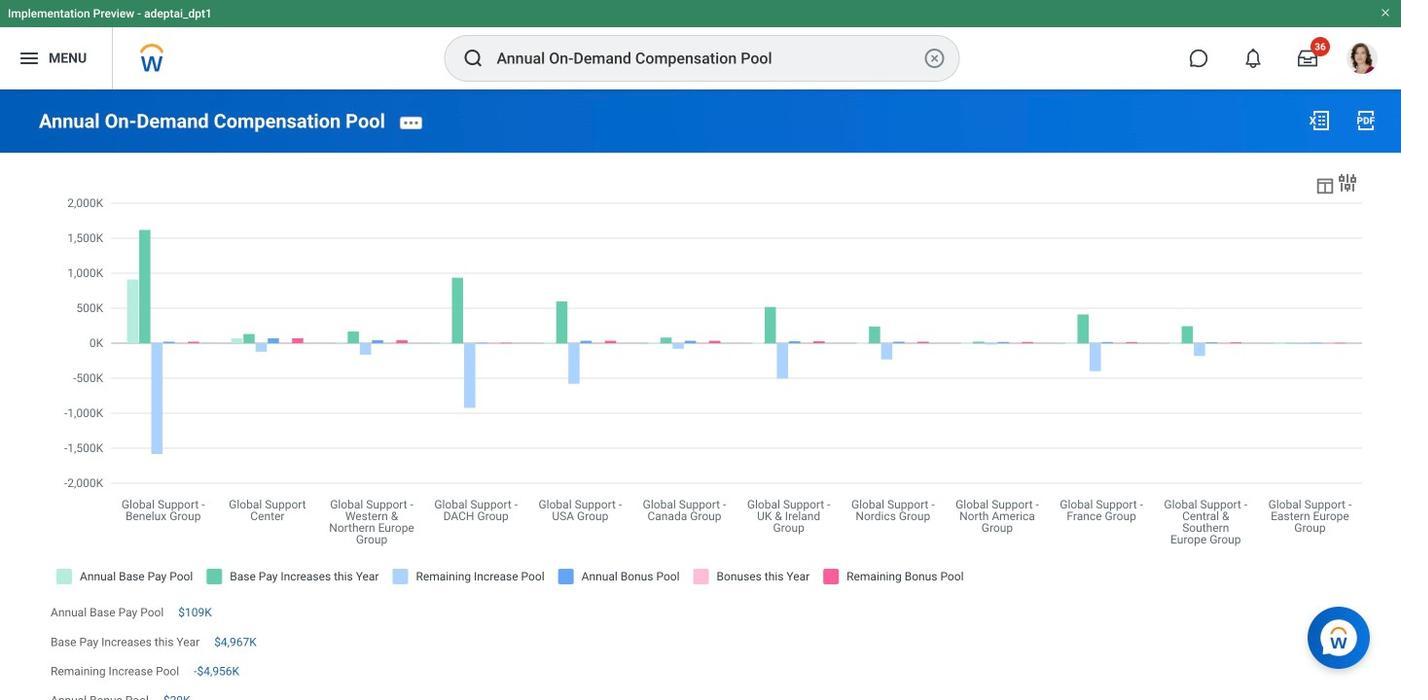 Task type: locate. For each thing, give the bounding box(es) containing it.
x circle image
[[923, 47, 946, 70]]

profile logan mcneil image
[[1347, 43, 1378, 78]]

banner
[[0, 0, 1401, 90]]

export to excel image
[[1308, 109, 1331, 132]]

notifications large image
[[1244, 49, 1263, 68]]

close environment banner image
[[1380, 7, 1391, 18]]

configure and view chart data image
[[1336, 171, 1359, 195]]

main content
[[0, 90, 1401, 701]]

view printable version (pdf) image
[[1355, 109, 1378, 132]]



Task type: describe. For each thing, give the bounding box(es) containing it.
justify image
[[18, 47, 41, 70]]

annual on-demand compensation pool - table image
[[1315, 175, 1336, 197]]

search image
[[462, 47, 485, 70]]

inbox large image
[[1298, 49, 1318, 68]]

Search Workday  search field
[[497, 37, 919, 80]]

annual bonus pool image
[[163, 693, 202, 701]]



Task type: vqa. For each thing, say whether or not it's contained in the screenshot.
Dental - Blue Cross of CA - EE (Pre Tax) [USA] link
no



